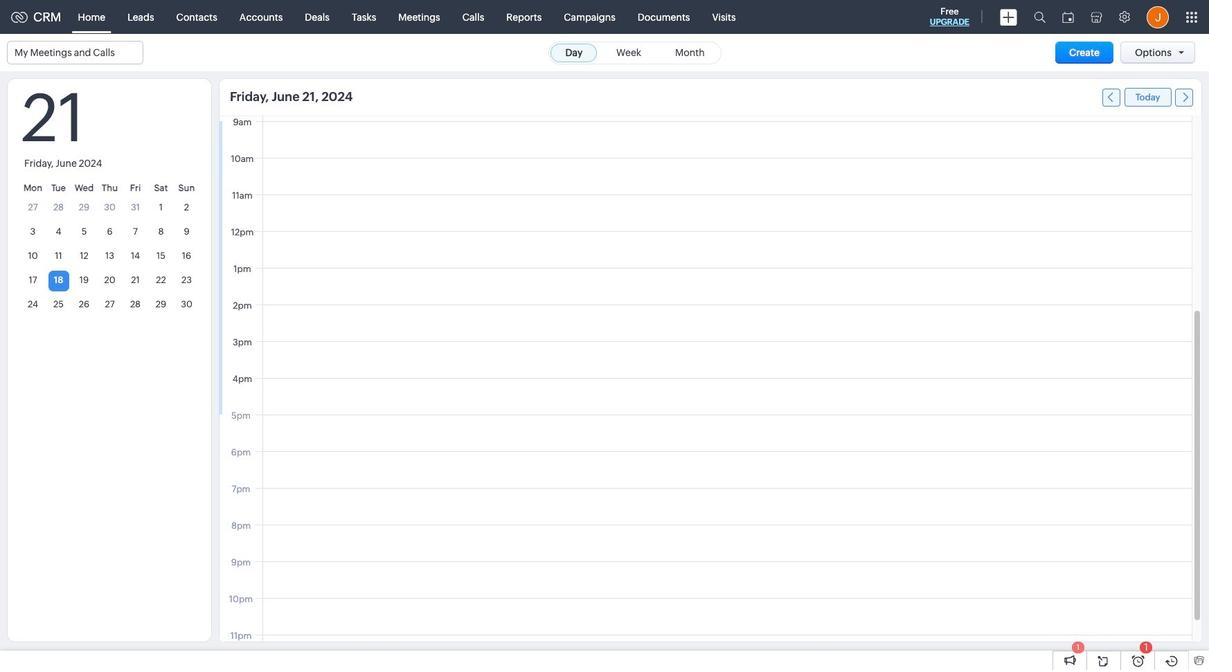Task type: describe. For each thing, give the bounding box(es) containing it.
profile element
[[1139, 0, 1178, 34]]

create menu element
[[992, 0, 1026, 34]]

create menu image
[[1001, 9, 1018, 25]]

search image
[[1035, 11, 1046, 23]]

calendar image
[[1063, 11, 1075, 23]]



Task type: locate. For each thing, give the bounding box(es) containing it.
profile image
[[1147, 6, 1170, 28]]

logo image
[[11, 11, 28, 23]]

search element
[[1026, 0, 1055, 34]]



